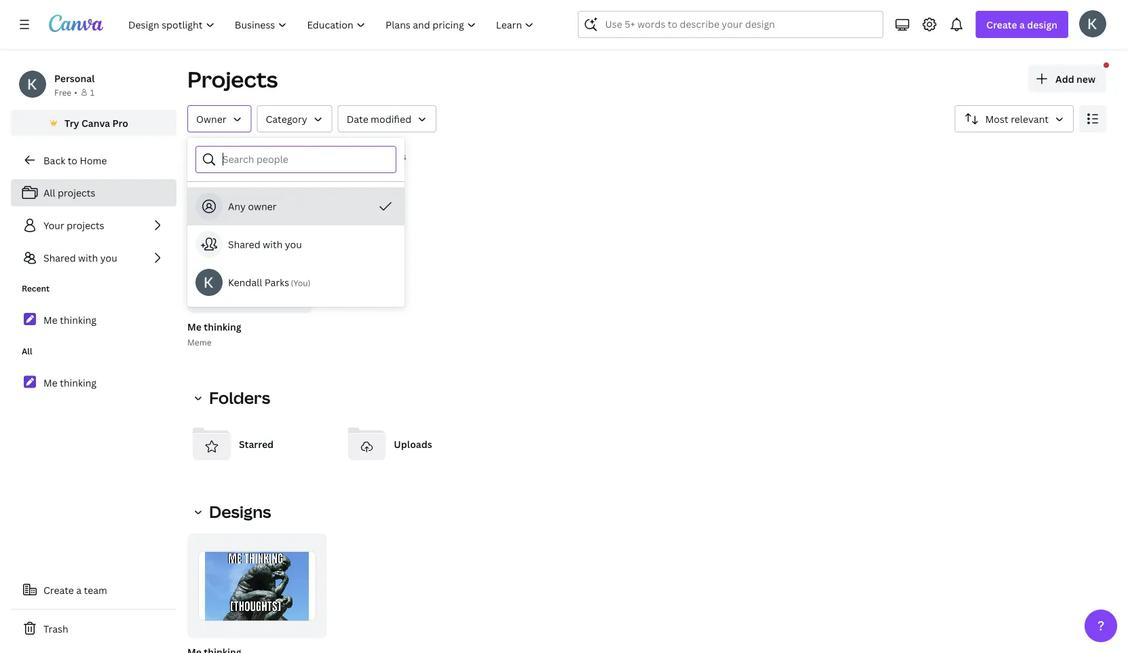 Task type: vqa. For each thing, say whether or not it's contained in the screenshot.
a associated with design
yes



Task type: describe. For each thing, give the bounding box(es) containing it.
Search people search field
[[223, 147, 388, 173]]

starred link
[[187, 420, 332, 469]]

trash link
[[11, 615, 177, 642]]

with for shared with you button
[[263, 238, 283, 251]]

back
[[43, 154, 65, 167]]

projects for your projects
[[67, 219, 104, 232]]

you for shared with you "link"
[[100, 252, 117, 265]]

date
[[347, 112, 369, 125]]

a for design
[[1020, 18, 1026, 31]]

Sort by button
[[955, 105, 1074, 132]]

all for all button
[[193, 150, 205, 163]]

shared with you for shared with you "link"
[[43, 252, 117, 265]]

all button
[[187, 143, 211, 169]]

any owner button
[[187, 187, 405, 225]]

a for team
[[76, 584, 82, 597]]

Search search field
[[605, 12, 857, 37]]

kendall parks ( you )
[[228, 276, 311, 289]]

to
[[68, 154, 77, 167]]

2 vertical spatial all
[[22, 346, 32, 357]]

team
[[84, 584, 107, 597]]

add
[[1056, 72, 1075, 85]]

relevant
[[1011, 112, 1049, 125]]

date modified
[[347, 112, 412, 125]]

trash
[[43, 622, 68, 635]]

create a team button
[[11, 577, 177, 604]]

all projects link
[[11, 179, 177, 206]]

shared with you link
[[11, 244, 177, 272]]

me thinking button
[[187, 319, 242, 336]]

kendall parks option
[[187, 264, 405, 302]]

personal
[[54, 72, 95, 85]]

create for create a team
[[43, 584, 74, 597]]

(
[[291, 277, 294, 289]]

uploads link
[[343, 420, 487, 469]]

designs button
[[300, 143, 347, 169]]

0 horizontal spatial recent
[[22, 283, 50, 294]]

most
[[986, 112, 1009, 125]]

create a design button
[[976, 11, 1069, 38]]

me inside 'me thinking meme'
[[187, 320, 202, 333]]

folders button
[[232, 143, 278, 169]]

canva
[[81, 116, 110, 129]]

free •
[[54, 87, 77, 98]]

your projects
[[43, 219, 104, 232]]

kendall
[[228, 276, 262, 289]]

shared with you for shared with you button
[[228, 238, 302, 251]]

shared with you option
[[187, 225, 405, 264]]

shared with you button
[[187, 225, 405, 264]]

thinking inside 'me thinking meme'
[[204, 320, 242, 333]]

try canva pro
[[65, 116, 128, 129]]

projects for all projects
[[58, 186, 95, 199]]

designs button
[[187, 499, 279, 526]]

images
[[374, 150, 406, 163]]

folders button
[[187, 384, 279, 412]]

designs inside button
[[305, 150, 341, 163]]

me thinking for first me thinking link from the top of the page
[[43, 314, 97, 327]]

top level navigation element
[[120, 11, 546, 38]]

back to home link
[[11, 147, 177, 174]]

all projects
[[43, 186, 95, 199]]

Category button
[[257, 105, 333, 132]]

back to home
[[43, 154, 107, 167]]



Task type: locate. For each thing, give the bounding box(es) containing it.
1 vertical spatial shared with you
[[43, 252, 117, 265]]

shared with you inside "link"
[[43, 252, 117, 265]]

Owner button
[[187, 105, 252, 132]]

1
[[90, 87, 95, 98]]

kendall parks image
[[1080, 10, 1107, 37]]

meme
[[187, 337, 212, 348]]

shared up kendall
[[228, 238, 261, 251]]

starred
[[239, 438, 274, 451]]

create left design
[[987, 18, 1018, 31]]

recent
[[187, 186, 244, 209], [22, 283, 50, 294]]

designs inside dropdown button
[[209, 501, 271, 523]]

add new button
[[1029, 65, 1107, 92]]

shared inside "link"
[[43, 252, 76, 265]]

images button
[[368, 143, 412, 169]]

recent down all button
[[187, 186, 244, 209]]

list box
[[187, 187, 405, 302]]

0 vertical spatial you
[[285, 238, 302, 251]]

2 me thinking from the top
[[43, 376, 97, 389]]

list box containing any owner
[[187, 187, 405, 302]]

1 vertical spatial create
[[43, 584, 74, 597]]

owner
[[248, 200, 277, 213]]

designs
[[305, 150, 341, 163], [209, 501, 271, 523]]

1 me thinking from the top
[[43, 314, 97, 327]]

any owner option
[[187, 187, 405, 225]]

create inside create a design "dropdown button"
[[987, 18, 1018, 31]]

1 me thinking link from the top
[[11, 306, 177, 334]]

1 vertical spatial you
[[100, 252, 117, 265]]

projects
[[187, 65, 278, 94]]

all inside all projects link
[[43, 186, 55, 199]]

shared with you
[[228, 238, 302, 251], [43, 252, 117, 265]]

me
[[43, 314, 58, 327], [187, 320, 202, 333], [43, 376, 58, 389]]

you inside "link"
[[100, 252, 117, 265]]

1 vertical spatial me thinking link
[[11, 368, 177, 397]]

0 horizontal spatial shared with you
[[43, 252, 117, 265]]

with down your projects link
[[78, 252, 98, 265]]

0 vertical spatial shared with you
[[228, 238, 302, 251]]

projects down the back to home
[[58, 186, 95, 199]]

a inside button
[[76, 584, 82, 597]]

recent down shared with you "link"
[[22, 283, 50, 294]]

folders up the starred
[[209, 387, 270, 409]]

you
[[294, 277, 308, 289]]

shared for shared with you button
[[228, 238, 261, 251]]

with inside "link"
[[78, 252, 98, 265]]

owner
[[196, 112, 227, 125]]

you inside button
[[285, 238, 302, 251]]

2 horizontal spatial all
[[193, 150, 205, 163]]

thinking
[[60, 314, 97, 327], [204, 320, 242, 333], [60, 376, 97, 389]]

1 horizontal spatial shared with you
[[228, 238, 302, 251]]

a left design
[[1020, 18, 1026, 31]]

0 horizontal spatial you
[[100, 252, 117, 265]]

projects
[[58, 186, 95, 199], [67, 219, 104, 232]]

1 horizontal spatial with
[[263, 238, 283, 251]]

1 vertical spatial with
[[78, 252, 98, 265]]

a inside "dropdown button"
[[1020, 18, 1026, 31]]

1 horizontal spatial you
[[285, 238, 302, 251]]

0 horizontal spatial with
[[78, 252, 98, 265]]

any
[[228, 200, 246, 213]]

0 horizontal spatial designs
[[209, 501, 271, 523]]

1 horizontal spatial a
[[1020, 18, 1026, 31]]

design
[[1028, 18, 1058, 31]]

1 vertical spatial shared
[[43, 252, 76, 265]]

with for shared with you "link"
[[78, 252, 98, 265]]

projects right your
[[67, 219, 104, 232]]

2 me thinking link from the top
[[11, 368, 177, 397]]

create a design
[[987, 18, 1058, 31]]

all for all projects
[[43, 186, 55, 199]]

0 vertical spatial projects
[[58, 186, 95, 199]]

you down your projects link
[[100, 252, 117, 265]]

free
[[54, 87, 71, 98]]

1 vertical spatial recent
[[22, 283, 50, 294]]

shared down your
[[43, 252, 76, 265]]

with inside button
[[263, 238, 283, 251]]

shared inside button
[[228, 238, 261, 251]]

try canva pro button
[[11, 110, 177, 136]]

all
[[193, 150, 205, 163], [43, 186, 55, 199], [22, 346, 32, 357]]

1 vertical spatial me thinking
[[43, 376, 97, 389]]

folders inside folders dropdown button
[[209, 387, 270, 409]]

create inside create a team button
[[43, 584, 74, 597]]

0 vertical spatial with
[[263, 238, 283, 251]]

0 horizontal spatial shared
[[43, 252, 76, 265]]

shared for shared with you "link"
[[43, 252, 76, 265]]

any owner
[[228, 200, 277, 213]]

home
[[80, 154, 107, 167]]

folders inside folders button
[[238, 150, 272, 163]]

shared with you down the your projects
[[43, 252, 117, 265]]

1 horizontal spatial create
[[987, 18, 1018, 31]]

new
[[1077, 72, 1096, 85]]

0 horizontal spatial all
[[22, 346, 32, 357]]

1 horizontal spatial designs
[[305, 150, 341, 163]]

shared
[[228, 238, 261, 251], [43, 252, 76, 265]]

0 vertical spatial designs
[[305, 150, 341, 163]]

most relevant
[[986, 112, 1049, 125]]

you down any owner option
[[285, 238, 302, 251]]

uploads
[[394, 438, 432, 451]]

shared with you inside button
[[228, 238, 302, 251]]

list containing all projects
[[11, 179, 177, 272]]

0 vertical spatial recent
[[187, 186, 244, 209]]

0 vertical spatial me thinking link
[[11, 306, 177, 334]]

1 vertical spatial all
[[43, 186, 55, 199]]

1 horizontal spatial all
[[43, 186, 55, 199]]

create left team
[[43, 584, 74, 597]]

me thinking
[[43, 314, 97, 327], [43, 376, 97, 389]]

your
[[43, 219, 64, 232]]

me thinking link
[[11, 306, 177, 334], [11, 368, 177, 397]]

me thinking for 1st me thinking link from the bottom
[[43, 376, 97, 389]]

try
[[65, 116, 79, 129]]

0 vertical spatial a
[[1020, 18, 1026, 31]]

)
[[308, 277, 311, 289]]

with
[[263, 238, 283, 251], [78, 252, 98, 265]]

0 vertical spatial me thinking
[[43, 314, 97, 327]]

1 horizontal spatial shared
[[228, 238, 261, 251]]

create
[[987, 18, 1018, 31], [43, 584, 74, 597]]

a
[[1020, 18, 1026, 31], [76, 584, 82, 597]]

0 horizontal spatial a
[[76, 584, 82, 597]]

shared with you down owner
[[228, 238, 302, 251]]

modified
[[371, 112, 412, 125]]

all inside all button
[[193, 150, 205, 163]]

1 horizontal spatial recent
[[187, 186, 244, 209]]

parks
[[265, 276, 289, 289]]

1 vertical spatial designs
[[209, 501, 271, 523]]

0 vertical spatial folders
[[238, 150, 272, 163]]

category
[[266, 112, 307, 125]]

None search field
[[578, 11, 884, 38]]

create for create a design
[[987, 18, 1018, 31]]

you
[[285, 238, 302, 251], [100, 252, 117, 265]]

folders
[[238, 150, 272, 163], [209, 387, 270, 409]]

0 horizontal spatial create
[[43, 584, 74, 597]]

with up kendall parks ( you )
[[263, 238, 283, 251]]

1 vertical spatial folders
[[209, 387, 270, 409]]

me thinking meme
[[187, 320, 242, 348]]

add new
[[1056, 72, 1096, 85]]

0 vertical spatial create
[[987, 18, 1018, 31]]

you for shared with you button
[[285, 238, 302, 251]]

0 vertical spatial shared
[[228, 238, 261, 251]]

a left team
[[76, 584, 82, 597]]

your projects link
[[11, 212, 177, 239]]

Date modified button
[[338, 105, 437, 132]]

0 vertical spatial all
[[193, 150, 205, 163]]

•
[[74, 87, 77, 98]]

create a team
[[43, 584, 107, 597]]

1 vertical spatial a
[[76, 584, 82, 597]]

folders down category
[[238, 150, 272, 163]]

list
[[11, 179, 177, 272]]

pro
[[112, 116, 128, 129]]

1 vertical spatial projects
[[67, 219, 104, 232]]



